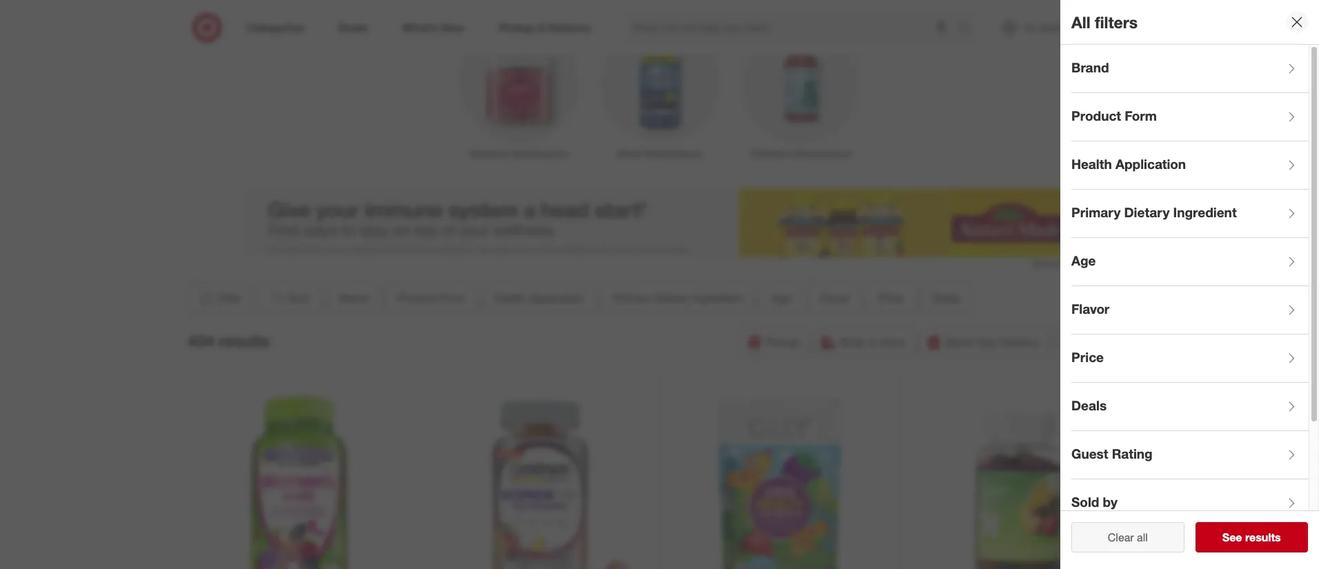 Task type: describe. For each thing, give the bounding box(es) containing it.
clear
[[1108, 531, 1134, 545]]

application inside all filters dialog
[[1116, 156, 1186, 172]]

1 vertical spatial application
[[529, 291, 584, 305]]

1 vertical spatial primary dietary ingredient
[[613, 291, 743, 305]]

sponsored
[[1033, 258, 1074, 268]]

results for 434 results
[[219, 331, 270, 350]]

1 horizontal spatial product form button
[[1072, 93, 1309, 141]]

0 horizontal spatial product form
[[397, 291, 465, 305]]

health application button inside all filters dialog
[[1072, 141, 1309, 190]]

all
[[1072, 12, 1091, 31]]

deals inside all filters dialog
[[1072, 397, 1107, 413]]

clear all button
[[1072, 522, 1185, 553]]

1
[[1120, 14, 1123, 23]]

shop in store
[[840, 335, 906, 349]]

0 horizontal spatial flavor
[[820, 291, 850, 305]]

form inside all filters dialog
[[1125, 107, 1157, 123]]

search button
[[951, 12, 984, 46]]

sold
[[1072, 494, 1100, 510]]

all filters
[[1072, 12, 1138, 31]]

1 horizontal spatial brand button
[[1072, 45, 1309, 93]]

1 link
[[1099, 12, 1129, 43]]

0 horizontal spatial age button
[[760, 283, 803, 313]]

men's multivitamins
[[618, 148, 702, 159]]

day
[[977, 335, 996, 349]]

0 horizontal spatial primary
[[613, 291, 651, 305]]

0 horizontal spatial brand
[[339, 291, 368, 305]]

1 horizontal spatial age button
[[1072, 238, 1309, 286]]

sort button
[[258, 283, 322, 313]]

primary inside all filters dialog
[[1072, 204, 1121, 220]]

1 vertical spatial dietary
[[655, 291, 690, 305]]

0 horizontal spatial age
[[772, 291, 791, 305]]

see
[[1223, 531, 1243, 545]]

guest rating
[[1072, 446, 1153, 461]]

filter
[[217, 291, 242, 305]]

sort
[[289, 291, 310, 305]]

by
[[1103, 494, 1118, 510]]

1 vertical spatial brand button
[[327, 283, 380, 313]]

men's multivitamins link
[[589, 20, 730, 161]]

search
[[951, 22, 984, 36]]

flavor inside all filters dialog
[[1072, 301, 1110, 317]]

0 vertical spatial price button
[[867, 283, 916, 313]]

1 vertical spatial price button
[[1072, 335, 1309, 383]]

multivitamins for men's multivitamins
[[645, 148, 702, 159]]

age inside all filters dialog
[[1072, 252, 1096, 268]]

women's multivitamins
[[470, 148, 568, 159]]

rating
[[1112, 446, 1153, 461]]

children's
[[750, 148, 792, 159]]



Task type: locate. For each thing, give the bounding box(es) containing it.
ingredient inside all filters dialog
[[1174, 204, 1237, 220]]

1 horizontal spatial flavor button
[[1072, 286, 1309, 335]]

1 horizontal spatial deals
[[1072, 397, 1107, 413]]

all filters dialog
[[1061, 0, 1320, 569]]

women's multivitamins link
[[448, 20, 589, 161]]

brand inside all filters dialog
[[1072, 59, 1109, 75]]

primary
[[1072, 204, 1121, 220], [613, 291, 651, 305]]

0 horizontal spatial deals
[[933, 291, 961, 305]]

1 horizontal spatial primary
[[1072, 204, 1121, 220]]

pickup
[[766, 335, 800, 349]]

flavor
[[820, 291, 850, 305], [1072, 301, 1110, 317]]

1 vertical spatial health
[[494, 291, 526, 305]]

deals up same
[[933, 291, 961, 305]]

0 horizontal spatial product
[[397, 291, 436, 305]]

0 vertical spatial product form
[[1072, 107, 1157, 123]]

1 vertical spatial ingredient
[[693, 291, 743, 305]]

see results
[[1223, 531, 1281, 545]]

1 horizontal spatial flavor
[[1072, 301, 1110, 317]]

1 vertical spatial primary
[[613, 291, 651, 305]]

results right the see
[[1246, 531, 1281, 545]]

children's multivitamins
[[750, 148, 852, 159]]

clear all
[[1108, 531, 1148, 545]]

multivitamins right men's
[[645, 148, 702, 159]]

application
[[1116, 156, 1186, 172], [529, 291, 584, 305]]

olly kids' multivitamin + probiotic gummies - berry punch image
[[673, 388, 886, 569], [673, 388, 886, 569]]

health
[[1072, 156, 1112, 172], [494, 291, 526, 305]]

sold by
[[1072, 494, 1118, 510]]

0 horizontal spatial health
[[494, 291, 526, 305]]

multivitamins for women's multivitamins
[[511, 148, 568, 159]]

same day delivery button
[[920, 327, 1048, 358]]

health application
[[1072, 156, 1186, 172], [494, 291, 584, 305]]

0 vertical spatial health application button
[[1072, 141, 1309, 190]]

primary dietary ingredient button
[[1072, 190, 1309, 238], [602, 283, 754, 313]]

1 vertical spatial product
[[397, 291, 436, 305]]

age button
[[1072, 238, 1309, 286], [760, 283, 803, 313]]

centrum women 50+ multi gummy - 80ct image
[[433, 388, 646, 569], [433, 388, 646, 569]]

shop in store button
[[814, 327, 915, 358]]

1 horizontal spatial health application button
[[1072, 141, 1309, 190]]

1 horizontal spatial brand
[[1072, 59, 1109, 75]]

1 vertical spatial brand
[[339, 291, 368, 305]]

1 vertical spatial product form
[[397, 291, 465, 305]]

see results button
[[1196, 522, 1309, 553]]

0 horizontal spatial primary dietary ingredient button
[[602, 283, 754, 313]]

0 horizontal spatial application
[[529, 291, 584, 305]]

1 horizontal spatial deals button
[[1072, 383, 1309, 431]]

0 horizontal spatial product form button
[[386, 283, 477, 313]]

results for see results
[[1246, 531, 1281, 545]]

0 vertical spatial deals
[[933, 291, 961, 305]]

price button
[[867, 283, 916, 313], [1072, 335, 1309, 383]]

brand button
[[1072, 45, 1309, 93], [327, 283, 380, 313]]

2 multivitamins from the left
[[645, 148, 702, 159]]

delivery
[[999, 335, 1039, 349]]

0 horizontal spatial price
[[879, 291, 904, 305]]

1 horizontal spatial health application
[[1072, 156, 1186, 172]]

brand
[[1072, 59, 1109, 75], [339, 291, 368, 305]]

deals
[[933, 291, 961, 305], [1072, 397, 1107, 413]]

0 horizontal spatial deals button
[[922, 283, 973, 313]]

0 vertical spatial application
[[1116, 156, 1186, 172]]

0 vertical spatial price
[[879, 291, 904, 305]]

1 horizontal spatial results
[[1246, 531, 1281, 545]]

1 vertical spatial product form button
[[386, 283, 477, 313]]

primary dietary ingredient inside all filters dialog
[[1072, 204, 1237, 220]]

filters
[[1095, 12, 1138, 31]]

1 horizontal spatial price button
[[1072, 335, 1309, 383]]

0 vertical spatial primary
[[1072, 204, 1121, 220]]

0 horizontal spatial dietary
[[655, 291, 690, 305]]

1 vertical spatial deals
[[1072, 397, 1107, 413]]

0 horizontal spatial health application
[[494, 291, 584, 305]]

0 horizontal spatial brand button
[[327, 283, 380, 313]]

vitafusion women's multivitamin gummies - berry - 150ct image
[[193, 388, 405, 569], [193, 388, 405, 569]]

men's
[[618, 148, 643, 159]]

0 vertical spatial dietary
[[1125, 204, 1170, 220]]

0 horizontal spatial form
[[440, 291, 465, 305]]

1 horizontal spatial dietary
[[1125, 204, 1170, 220]]

1 horizontal spatial price
[[1072, 349, 1104, 365]]

advertisement region
[[246, 188, 1074, 257]]

multivitamins
[[511, 148, 568, 159], [645, 148, 702, 159], [795, 148, 852, 159]]

children's multivitamins link
[[730, 20, 871, 161]]

0 horizontal spatial results
[[219, 331, 270, 350]]

pickup button
[[741, 327, 809, 358]]

guest
[[1072, 446, 1109, 461]]

0 vertical spatial age
[[1072, 252, 1096, 268]]

0 vertical spatial health
[[1072, 156, 1112, 172]]

shipping
[[1079, 335, 1123, 349]]

1 vertical spatial health application
[[494, 291, 584, 305]]

0 vertical spatial form
[[1125, 107, 1157, 123]]

1 horizontal spatial multivitamins
[[645, 148, 702, 159]]

0 vertical spatial product
[[1072, 107, 1122, 123]]

price
[[879, 291, 904, 305], [1072, 349, 1104, 365]]

0 vertical spatial health application
[[1072, 156, 1186, 172]]

health application inside all filters dialog
[[1072, 156, 1186, 172]]

results right 434
[[219, 331, 270, 350]]

0 horizontal spatial multivitamins
[[511, 148, 568, 159]]

What can we help you find? suggestions appear below search field
[[625, 12, 961, 43]]

0 horizontal spatial flavor button
[[809, 283, 862, 313]]

dietary
[[1125, 204, 1170, 220], [655, 291, 690, 305]]

multivitamins right children's
[[795, 148, 852, 159]]

1 vertical spatial deals button
[[1072, 383, 1309, 431]]

1 vertical spatial primary dietary ingredient button
[[602, 283, 754, 313]]

1 multivitamins from the left
[[511, 148, 568, 159]]

1 vertical spatial health application button
[[482, 283, 596, 313]]

product form
[[1072, 107, 1157, 123], [397, 291, 465, 305]]

all
[[1137, 531, 1148, 545]]

1 vertical spatial price
[[1072, 349, 1104, 365]]

product form inside all filters dialog
[[1072, 107, 1157, 123]]

age
[[1072, 252, 1096, 268], [772, 291, 791, 305]]

0 vertical spatial brand button
[[1072, 45, 1309, 93]]

brand right sort
[[339, 291, 368, 305]]

0 vertical spatial product form button
[[1072, 93, 1309, 141]]

shipping button
[[1054, 327, 1132, 358]]

multivitamins for children's multivitamins
[[795, 148, 852, 159]]

flavor button
[[809, 283, 862, 313], [1072, 286, 1309, 335]]

1 vertical spatial age
[[772, 291, 791, 305]]

1 vertical spatial results
[[1246, 531, 1281, 545]]

sold by button
[[1072, 480, 1309, 528]]

1 horizontal spatial age
[[1072, 252, 1096, 268]]

0 horizontal spatial ingredient
[[693, 291, 743, 305]]

form
[[1125, 107, 1157, 123], [440, 291, 465, 305]]

1 horizontal spatial ingredient
[[1174, 204, 1237, 220]]

flavor up shipping button
[[1072, 301, 1110, 317]]

1 horizontal spatial health
[[1072, 156, 1112, 172]]

1 horizontal spatial form
[[1125, 107, 1157, 123]]

filter button
[[188, 283, 252, 313]]

product form button
[[1072, 93, 1309, 141], [386, 283, 477, 313]]

deals up guest
[[1072, 397, 1107, 413]]

1 horizontal spatial product form
[[1072, 107, 1157, 123]]

adult multivitamin gummies - orange, peach & berry - up & up™ image
[[913, 388, 1127, 569], [913, 388, 1127, 569]]

results
[[219, 331, 270, 350], [1246, 531, 1281, 545]]

3 multivitamins from the left
[[795, 148, 852, 159]]

same day delivery
[[946, 335, 1039, 349]]

flavor up shop
[[820, 291, 850, 305]]

guest rating button
[[1072, 431, 1309, 480]]

ingredient
[[1174, 204, 1237, 220], [693, 291, 743, 305]]

1 horizontal spatial primary dietary ingredient
[[1072, 204, 1237, 220]]

product inside all filters dialog
[[1072, 107, 1122, 123]]

434
[[188, 331, 214, 350]]

0 vertical spatial primary dietary ingredient button
[[1072, 190, 1309, 238]]

multivitamins right 'women's'
[[511, 148, 568, 159]]

women's
[[470, 148, 508, 159]]

0 vertical spatial brand
[[1072, 59, 1109, 75]]

health application button
[[1072, 141, 1309, 190], [482, 283, 596, 313]]

0 horizontal spatial price button
[[867, 283, 916, 313]]

0 vertical spatial ingredient
[[1174, 204, 1237, 220]]

0 horizontal spatial primary dietary ingredient
[[613, 291, 743, 305]]

shop
[[840, 335, 866, 349]]

0 vertical spatial deals button
[[922, 283, 973, 313]]

results inside button
[[1246, 531, 1281, 545]]

1 vertical spatial form
[[440, 291, 465, 305]]

brand down 1 link
[[1072, 59, 1109, 75]]

0 vertical spatial primary dietary ingredient
[[1072, 204, 1237, 220]]

1 horizontal spatial product
[[1072, 107, 1122, 123]]

product
[[1072, 107, 1122, 123], [397, 291, 436, 305]]

store
[[881, 335, 906, 349]]

in
[[869, 335, 878, 349]]

2 horizontal spatial multivitamins
[[795, 148, 852, 159]]

same
[[946, 335, 974, 349]]

1 horizontal spatial primary dietary ingredient button
[[1072, 190, 1309, 238]]

primary dietary ingredient
[[1072, 204, 1237, 220], [613, 291, 743, 305]]

0 horizontal spatial health application button
[[482, 283, 596, 313]]

dietary inside all filters dialog
[[1125, 204, 1170, 220]]

deals button
[[922, 283, 973, 313], [1072, 383, 1309, 431]]

health inside all filters dialog
[[1072, 156, 1112, 172]]

0 vertical spatial results
[[219, 331, 270, 350]]

1 horizontal spatial application
[[1116, 156, 1186, 172]]

price inside all filters dialog
[[1072, 349, 1104, 365]]

434 results
[[188, 331, 270, 350]]



Task type: vqa. For each thing, say whether or not it's contained in the screenshot.
Cart
no



